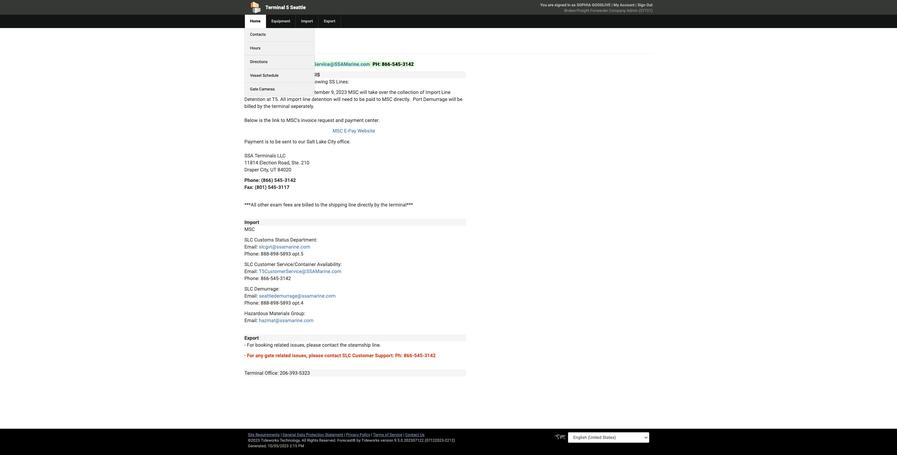 Task type: locate. For each thing, give the bounding box(es) containing it.
1 vertical spatial billed
[[302, 202, 314, 208]]

1 5893 from the top
[[280, 251, 291, 257]]

email: inside slc customer service /container availability: email: t5customerservice@ssamarine.com phone: 866-545-3142
[[245, 269, 258, 274]]

contacts link
[[245, 28, 271, 41]]

be
[[360, 96, 365, 102], [458, 96, 463, 102], [276, 139, 281, 144]]

to left sent
[[270, 139, 274, 144]]

1 horizontal spatial of
[[385, 433, 389, 437]]

lines:
[[336, 79, 349, 85]]

1 horizontal spatial billed
[[302, 202, 314, 208]]

gate
[[250, 87, 258, 92]]

following
[[308, 79, 328, 85]]

by down privacy policy link
[[357, 438, 361, 443]]

by inside site requirements | general data protection statement | privacy policy | terms of service | contact us ©2023 tideworks technology. all rights reserved. forecast® by tideworks version 9.5.0.202307122 (07122023-2212) generated: 10/05/2023 2:15 pm
[[357, 438, 361, 443]]

vacis
[[306, 72, 320, 78]]

goodlive
[[592, 3, 611, 7]]

1 horizontal spatial by
[[357, 438, 361, 443]]

email: inside slc demurrage: email: seattledemurrage@ssamarine.com phone: 888-898-5893 opt.4
[[245, 293, 258, 299]]

you
[[541, 3, 547, 7]]

***all other exam fees are billed to the shipping line directly by the terminal***
[[245, 202, 413, 208]]

0 vertical spatial of
[[294, 79, 299, 85]]

sophia
[[577, 3, 591, 7]]

billed down detention
[[245, 103, 256, 109]]

2 vertical spatial by
[[357, 438, 361, 443]]

0 horizontal spatial 866-
[[261, 276, 271, 281]]

demurrage up collects
[[245, 72, 269, 78]]

1 vertical spatial t5customerservice@ssamarine.com
[[259, 269, 342, 274]]

0 vertical spatial all
[[280, 96, 286, 102]]

will
[[360, 89, 367, 95], [334, 96, 341, 102], [449, 96, 456, 102]]

5
[[286, 5, 289, 10]]

slc inside slc demurrage: email: seattledemurrage@ssamarine.com phone: 888-898-5893 opt.4
[[245, 286, 253, 292]]

0 horizontal spatial terminal
[[245, 370, 264, 376]]

t5customerservice@ssamarine.com link down /container
[[259, 269, 342, 274]]

1 vertical spatial 898-
[[271, 300, 280, 306]]

| up the tideworks in the left of the page
[[371, 433, 372, 437]]

booking
[[256, 342, 273, 348]]

/
[[270, 72, 272, 78], [303, 72, 305, 78]]

for
[[247, 342, 254, 348], [247, 353, 254, 358]]

866- right 'ph:'
[[404, 353, 414, 358]]

888- up hazardous
[[261, 300, 271, 306]]

0 horizontal spatial billed
[[245, 103, 256, 109]]

slc for slc customs status department: email: slcgvt@ssamarine.com phone: 888-898-5893 opt.5
[[245, 237, 253, 243]]

2 - from the top
[[245, 353, 246, 358]]

all inside site requirements | general data protection statement | privacy policy | terms of service | contact us ©2023 tideworks technology. all rights reserved. forecast® by tideworks version 9.5.0.202307122 (07122023-2212) generated: 10/05/2023 2:15 pm
[[302, 438, 306, 443]]

ssa terminals llc 11814 election road, ste. 210 draper city, ut 84020
[[245, 153, 310, 173]]

related right gate
[[276, 353, 291, 358]]

ph:
[[396, 353, 403, 358]]

privacy
[[346, 433, 359, 437]]

vessel schedule link
[[245, 69, 284, 82]]

0 horizontal spatial /
[[270, 72, 272, 78]]

- left booking
[[245, 342, 246, 348]]

888-
[[261, 251, 271, 257], [261, 300, 271, 306]]

company
[[610, 8, 626, 13]]

privacy policy link
[[346, 433, 371, 437]]

3 email: from the top
[[245, 293, 258, 299]]

contact
[[406, 433, 419, 437]]

to right link
[[281, 117, 285, 123]]

0 vertical spatial export
[[324, 19, 336, 23]]

1 horizontal spatial export
[[324, 19, 336, 23]]

1 vertical spatial -
[[245, 353, 246, 358]]

0 horizontal spatial line
[[303, 96, 311, 102]]

0 vertical spatial -
[[245, 342, 246, 348]]

msc up need
[[348, 89, 359, 95]]

1 horizontal spatial demurrage
[[424, 96, 448, 102]]

2 888- from the top
[[261, 300, 271, 306]]

2 898- from the top
[[271, 300, 280, 306]]

5893 up materials
[[280, 300, 291, 306]]

of up port
[[420, 89, 425, 95]]

5893
[[280, 251, 291, 257], [280, 300, 291, 306]]

data
[[297, 433, 305, 437]]

the left shipping
[[321, 202, 328, 208]]

to
[[354, 96, 358, 102], [377, 96, 381, 102], [281, 117, 285, 123], [270, 139, 274, 144], [293, 139, 297, 144], [315, 202, 320, 208]]

1 phone: from the top
[[245, 177, 260, 183]]

email: up demurrage: at the left of the page
[[245, 269, 258, 274]]

0 horizontal spatial all
[[280, 96, 286, 102]]

0 vertical spatial 898-
[[271, 251, 280, 257]]

1 vertical spatial import
[[426, 89, 441, 95]]

slc
[[245, 79, 253, 85], [245, 237, 253, 243], [245, 262, 253, 267], [245, 286, 253, 292], [343, 353, 351, 358]]

1 for from the top
[[247, 342, 254, 348]]

contacts
[[250, 32, 266, 37], [245, 35, 287, 47]]

0 vertical spatial billed
[[245, 103, 256, 109]]

2 / from the left
[[303, 72, 305, 78]]

1 vertical spatial service
[[390, 433, 403, 437]]

msc up customs
[[245, 227, 255, 232]]

5893 inside slc demurrage: email: seattledemurrage@ssamarine.com phone: 888-898-5893 opt.4
[[280, 300, 291, 306]]

to right need
[[354, 96, 358, 102]]

the down vacis
[[300, 79, 307, 85]]

the right over
[[390, 89, 397, 95]]

signed
[[555, 3, 567, 7]]

0 vertical spatial please
[[307, 342, 321, 348]]

contact up - for any gate related issues, please contact slc customer support: ph: 866-545-3142
[[322, 342, 339, 348]]

0 vertical spatial line
[[303, 96, 311, 102]]

898- up materials
[[271, 300, 280, 306]]

0 vertical spatial t5customerservice@ssamarine.com
[[286, 61, 370, 67]]

hours link
[[245, 42, 266, 55]]

phone: inside phone: (866) 545-3142 fax: (801) 545-3117
[[245, 177, 260, 183]]

steamship
[[348, 342, 371, 348]]

september
[[306, 89, 330, 95]]

545- up demurrage: at the left of the page
[[271, 276, 280, 281]]

all up terminal
[[280, 96, 286, 102]]

2 vertical spatial 866-
[[404, 353, 414, 358]]

3142 up slc demurrage: email: seattledemurrage@ssamarine.com phone: 888-898-5893 opt.4
[[280, 276, 291, 281]]

888- inside slc demurrage: email: seattledemurrage@ssamarine.com phone: 888-898-5893 opt.4
[[261, 300, 271, 306]]

phone: up hazardous
[[245, 300, 260, 306]]

ut
[[271, 167, 277, 173]]

please down - for booking related issues, please contact the steamship line.
[[309, 353, 324, 358]]

1 vertical spatial of
[[420, 89, 425, 95]]

1 898- from the top
[[271, 251, 280, 257]]

the left terminal***
[[381, 202, 388, 208]]

898- down "slcgvt@ssamarine.com"
[[271, 251, 280, 257]]

demurrage / last freeday / vacis
[[245, 72, 320, 78]]

contact down - for booking related issues, please contact the steamship line.
[[325, 353, 341, 358]]

545- right ph:
[[392, 61, 403, 67]]

terminal
[[266, 5, 285, 10], [245, 370, 264, 376]]

t5customerservice@ssamarine.com link
[[286, 61, 370, 67], [259, 269, 342, 274]]

2 horizontal spatial import
[[426, 89, 441, 95]]

1 vertical spatial demurrage
[[424, 96, 448, 102]]

by right directly
[[375, 202, 380, 208]]

1 - from the top
[[245, 342, 246, 348]]

for left booking
[[247, 342, 254, 348]]

terminal inside terminal 5 seattle link
[[266, 5, 285, 10]]

billed
[[245, 103, 256, 109], [302, 202, 314, 208]]

545- up 3117 on the top of the page
[[274, 177, 285, 183]]

-
[[245, 342, 246, 348], [245, 353, 246, 358]]

will down line
[[449, 96, 456, 102]]

email: down hazardous
[[245, 318, 258, 323]]

1 horizontal spatial 866-
[[382, 61, 392, 67]]

/ left vacis
[[303, 72, 305, 78]]

slc customs status department: email: slcgvt@ssamarine.com phone: 888-898-5893 opt.5
[[245, 237, 318, 257]]

email: down customs
[[245, 244, 258, 250]]

out
[[647, 3, 653, 7]]

1 email: from the top
[[245, 244, 258, 250]]

export down terminal 5 seattle link
[[324, 19, 336, 23]]

payment
[[245, 139, 264, 144]]

opt.5
[[292, 251, 304, 257]]

1 vertical spatial by
[[375, 202, 380, 208]]

1 horizontal spatial service
[[390, 433, 403, 437]]

1 horizontal spatial terminal
[[266, 5, 285, 10]]

t5customerservice@ssamarine.com inside slc customer service /container availability: email: t5customerservice@ssamarine.com phone: 866-545-3142
[[259, 269, 342, 274]]

of inside demurrage:  msc *effective september 9, 2023 msc will take over the collection of import line detention at t5. all import line detention will need to be paid to msc directly.  port demurrage will be billed by the terminal seperately.
[[420, 89, 425, 95]]

1 horizontal spatial import
[[301, 19, 313, 23]]

fax:
[[245, 184, 254, 190]]

slc inside slc customer service /container availability: email: t5customerservice@ssamarine.com phone: 866-545-3142
[[245, 262, 253, 267]]

2 email: from the top
[[245, 269, 258, 274]]

4 email: from the top
[[245, 318, 258, 323]]

| left my
[[612, 3, 613, 7]]

phone: up demurrage: at the left of the page
[[245, 276, 260, 281]]

888- down customs
[[261, 251, 271, 257]]

export up booking
[[245, 335, 259, 341]]

will down 9,
[[334, 96, 341, 102]]

- left any
[[245, 353, 246, 358]]

import down seattle at the top left of the page
[[301, 19, 313, 23]]

0 vertical spatial is
[[259, 117, 263, 123]]

2 horizontal spatial of
[[420, 89, 425, 95]]

broker/freight
[[565, 8, 590, 13]]

llc
[[278, 153, 286, 159]]

terminal 5 seattle link
[[245, 0, 409, 15]]

need
[[342, 96, 353, 102]]

service up version
[[390, 433, 403, 437]]

0 horizontal spatial is
[[259, 117, 263, 123]]

t5customerservice@ssamarine.com up ss
[[286, 61, 370, 67]]

gate
[[265, 353, 274, 358]]

phone: up the fax: on the left top of page
[[245, 177, 260, 183]]

2 for from the top
[[247, 353, 254, 358]]

2 vertical spatial of
[[385, 433, 389, 437]]

- for - for booking related issues, please contact the steamship line.
[[245, 342, 246, 348]]

city,
[[260, 167, 269, 173]]

terms of service link
[[373, 433, 403, 437]]

msc up t5.
[[272, 89, 283, 95]]

| up 9.5.0.202307122
[[404, 433, 405, 437]]

2 horizontal spatial 866-
[[404, 353, 414, 358]]

0 vertical spatial for
[[247, 342, 254, 348]]

hazmat@ssamarine.com
[[259, 318, 314, 323]]

0 horizontal spatial will
[[334, 96, 341, 102]]

3142 up 3117 on the top of the page
[[285, 177, 296, 183]]

terminal left 5
[[266, 5, 285, 10]]

3142 inside phone: (866) 545-3142 fax: (801) 545-3117
[[285, 177, 296, 183]]

opt.4
[[292, 300, 304, 306]]

service inside slc customer service /container availability: email: t5customerservice@ssamarine.com phone: 866-545-3142
[[277, 262, 293, 267]]

import down ***all on the top of the page
[[245, 220, 259, 225]]

billed right 'fees are'
[[302, 202, 314, 208]]

1 vertical spatial for
[[247, 353, 254, 358]]

1 vertical spatial related
[[276, 353, 291, 358]]

t5customerservice@ssamarine.com down /container
[[259, 269, 342, 274]]

import left line
[[426, 89, 441, 95]]

for for any
[[247, 353, 254, 358]]

customer inside slc customer service /container availability: email: t5customerservice@ssamarine.com phone: 866-545-3142
[[254, 262, 276, 267]]

will left "take"
[[360, 89, 367, 95]]

0 vertical spatial terminal
[[266, 5, 285, 10]]

0 vertical spatial import
[[301, 19, 313, 23]]

service down opt.5
[[277, 262, 293, 267]]

cameras
[[259, 87, 275, 92]]

city
[[328, 139, 336, 144]]

contact
[[322, 342, 339, 348], [325, 353, 341, 358]]

the left link
[[264, 117, 271, 123]]

0 horizontal spatial by
[[258, 103, 263, 109]]

0 vertical spatial 888-
[[261, 251, 271, 257]]

1 horizontal spatial is
[[265, 139, 269, 144]]

email:
[[245, 244, 258, 250], [245, 269, 258, 274], [245, 293, 258, 299], [245, 318, 258, 323]]

1 horizontal spatial /
[[303, 72, 305, 78]]

1 vertical spatial 866-
[[261, 276, 271, 281]]

customer up vessel
[[245, 61, 266, 67]]

0 vertical spatial 866-
[[382, 61, 392, 67]]

of down freeday
[[294, 79, 299, 85]]

888- inside slc customs status department: email: slcgvt@ssamarine.com phone: 888-898-5893 opt.5
[[261, 251, 271, 257]]

related up gate
[[274, 342, 289, 348]]

1 horizontal spatial line
[[349, 202, 356, 208]]

line up seperately.
[[303, 96, 311, 102]]

demurrage inside demurrage:  msc *effective september 9, 2023 msc will take over the collection of import line detention at t5. all import line detention will need to be paid to msc directly.  port demurrage will be billed by the terminal seperately.
[[424, 96, 448, 102]]

sc
[[337, 128, 343, 134]]

vessel
[[250, 73, 262, 78]]

phone: inside slc demurrage: email: seattledemurrage@ssamarine.com phone: 888-898-5893 opt.4
[[245, 300, 260, 306]]

3 phone: from the top
[[245, 276, 260, 281]]

all up pm
[[302, 438, 306, 443]]

demurrage down line
[[424, 96, 448, 102]]

1 vertical spatial customer
[[254, 262, 276, 267]]

to right paid
[[377, 96, 381, 102]]

/ left "last" on the top left of page
[[270, 72, 272, 78]]

t5customerservice@ssamarine.com link up ss
[[286, 61, 370, 67]]

4 phone: from the top
[[245, 300, 260, 306]]

2 5893 from the top
[[280, 300, 291, 306]]

1 vertical spatial line
[[349, 202, 356, 208]]

1 horizontal spatial all
[[302, 438, 306, 443]]

tideworks
[[362, 438, 380, 443]]

2 vertical spatial import
[[245, 220, 259, 225]]

1 888- from the top
[[261, 251, 271, 257]]

rights
[[307, 438, 318, 443]]

for left any
[[247, 353, 254, 358]]

1 vertical spatial is
[[265, 139, 269, 144]]

0 horizontal spatial import
[[245, 220, 259, 225]]

1 vertical spatial terminal
[[245, 370, 264, 376]]

department:
[[291, 237, 318, 243]]

3117
[[278, 184, 290, 190]]

is right payment
[[265, 139, 269, 144]]

issues, down hazmat@ssamarine.com link
[[291, 342, 306, 348]]

line left directly
[[349, 202, 356, 208]]

0 vertical spatial service
[[277, 262, 293, 267]]

office:
[[265, 370, 279, 376]]

0 vertical spatial by
[[258, 103, 263, 109]]

1 vertical spatial export
[[245, 335, 259, 341]]

2212)
[[445, 438, 455, 443]]

service inside site requirements | general data protection statement | privacy policy | terms of service | contact us ©2023 tideworks technology. all rights reserved. forecast® by tideworks version 9.5.0.202307122 (07122023-2212) generated: 10/05/2023 2:15 pm
[[390, 433, 403, 437]]

898-
[[271, 251, 280, 257], [271, 300, 280, 306]]

by
[[258, 103, 263, 109], [375, 202, 380, 208], [357, 438, 361, 443]]

1 vertical spatial 5893
[[280, 300, 291, 306]]

msc down over
[[382, 96, 393, 102]]

is right below
[[259, 117, 263, 123]]

email: down demurrage: at the left of the page
[[245, 293, 258, 299]]

freeday
[[284, 72, 302, 78]]

gate cameras link
[[245, 83, 280, 96]]

is for payment
[[265, 139, 269, 144]]

of up version
[[385, 433, 389, 437]]

issues, down - for booking related issues, please contact the steamship line.
[[292, 353, 308, 358]]

| up forecast®
[[344, 433, 345, 437]]

2 phone: from the top
[[245, 251, 260, 257]]

by down detention
[[258, 103, 263, 109]]

1 vertical spatial 888-
[[261, 300, 271, 306]]

customer down slc customs status department: email: slcgvt@ssamarine.com phone: 888-898-5893 opt.5
[[254, 262, 276, 267]]

0 vertical spatial 5893
[[280, 251, 291, 257]]

1 vertical spatial all
[[302, 438, 306, 443]]

line.
[[372, 342, 381, 348]]

0 horizontal spatial demurrage
[[245, 72, 269, 78]]

1 vertical spatial t5customerservice@ssamarine.com link
[[259, 269, 342, 274]]

866- right ph:
[[382, 61, 392, 67]]

phone: down customs
[[245, 251, 260, 257]]

terminal left "office:"
[[245, 370, 264, 376]]

please up - for any gate related issues, please contact slc customer support: ph: 866-545-3142
[[307, 342, 321, 348]]

5893 down 'slcgvt@ssamarine.com' link
[[280, 251, 291, 257]]

866- up demurrage: at the left of the page
[[261, 276, 271, 281]]

0 horizontal spatial service
[[277, 262, 293, 267]]

slc inside slc customs status department: email: slcgvt@ssamarine.com phone: 888-898-5893 opt.5
[[245, 237, 253, 243]]

3142 right 'ph:'
[[425, 353, 436, 358]]



Task type: vqa. For each thing, say whether or not it's contained in the screenshot.
If inside If a replacement is necessary, please provide the driver with a receipt. This can be shown at the gate as proof a replacement has been ordered.
no



Task type: describe. For each thing, give the bounding box(es) containing it.
equipment link
[[266, 15, 296, 28]]

1 horizontal spatial will
[[360, 89, 367, 95]]

3142 up collection
[[403, 61, 414, 67]]

hazmat@ssamarine.com link
[[259, 318, 314, 323]]

3142 inside slc customer service /container availability: email: t5customerservice@ssamarine.com phone: 866-545-3142
[[280, 276, 291, 281]]

pay
[[349, 128, 357, 134]]

9.5.0.202307122
[[395, 438, 424, 443]]

the up - for any gate related issues, please contact slc customer support: ph: 866-545-3142
[[340, 342, 347, 348]]

(801)
[[255, 184, 267, 190]]

msc's
[[287, 117, 300, 123]]

terminal for terminal office: 206-393-5323
[[245, 370, 264, 376]]

***all
[[245, 202, 257, 208]]

1 horizontal spatial be
[[360, 96, 365, 102]]

import
[[287, 96, 302, 102]]

- for any gate related issues, please contact slc customer support: ph: 866-545-3142
[[245, 353, 436, 358]]

center.
[[365, 117, 380, 123]]

general
[[283, 433, 296, 437]]

take
[[369, 89, 378, 95]]

0 horizontal spatial export
[[245, 335, 259, 341]]

seperately.
[[291, 103, 315, 109]]

(866)
[[261, 177, 273, 183]]

hazardous
[[245, 311, 268, 316]]

line
[[442, 89, 451, 95]]

0 horizontal spatial be
[[276, 139, 281, 144]]

0 vertical spatial related
[[274, 342, 289, 348]]

email: inside hazardous materials group: email: hazmat@ssamarine.com
[[245, 318, 258, 323]]

1 vertical spatial contact
[[325, 353, 341, 358]]

statement
[[325, 433, 343, 437]]

export inside "link"
[[324, 19, 336, 23]]

9,
[[331, 89, 335, 95]]

898- inside slc customs status department: email: slcgvt@ssamarine.com phone: 888-898-5893 opt.5
[[271, 251, 280, 257]]

line inside demurrage:  msc *effective september 9, 2023 msc will take over the collection of import line detention at t5. all import line detention will need to be paid to msc directly.  port demurrage will be billed by the terminal seperately.
[[303, 96, 311, 102]]

all inside demurrage:  msc *effective september 9, 2023 msc will take over the collection of import line detention at t5. all import line detention will need to be paid to msc directly.  port demurrage will be billed by the terminal seperately.
[[280, 96, 286, 102]]

e-
[[344, 128, 349, 134]]

seattledemurrage@ssamarine.com
[[259, 293, 336, 299]]

2 horizontal spatial will
[[449, 96, 456, 102]]

| left sign at the top right
[[636, 3, 637, 7]]

email: inside slc customs status department: email: slcgvt@ssamarine.com phone: 888-898-5893 opt.5
[[245, 244, 258, 250]]

2:15
[[290, 444, 297, 449]]

0 vertical spatial issues,
[[291, 342, 306, 348]]

545- inside slc customer service /container availability: email: t5customerservice@ssamarine.com phone: 866-545-3142
[[271, 276, 280, 281]]

phone: (866) 545-3142 fax: (801) 545-3117
[[245, 177, 296, 190]]

home link
[[245, 15, 266, 28]]

directly
[[358, 202, 373, 208]]

policy
[[360, 433, 371, 437]]

customs
[[254, 237, 274, 243]]

over
[[379, 89, 388, 95]]

forwarder
[[591, 8, 609, 13]]

version
[[381, 438, 394, 443]]

pm
[[298, 444, 304, 449]]

office.
[[337, 139, 351, 144]]

1 / from the left
[[270, 72, 272, 78]]

is for below
[[259, 117, 263, 123]]

0 vertical spatial demurrage
[[245, 72, 269, 78]]

schedule
[[263, 73, 279, 78]]

for for booking
[[247, 342, 254, 348]]

sent
[[282, 139, 292, 144]]

terminals
[[255, 153, 276, 159]]

paid
[[366, 96, 376, 102]]

behalf
[[279, 79, 293, 85]]

invoice
[[301, 117, 317, 123]]

last
[[273, 72, 283, 78]]

seattle
[[290, 5, 306, 10]]

seattledemurrage@ssamarine.com link
[[259, 293, 336, 299]]

- for - for any gate related issues, please contact slc customer support: ph: 866-545-3142
[[245, 353, 246, 358]]

draper
[[245, 167, 259, 173]]

terminal for terminal 5 seattle
[[266, 5, 285, 10]]

(57721)
[[639, 8, 653, 13]]

the down the "at"
[[264, 103, 271, 109]]

slcgvt@ssamarine.com link
[[259, 244, 310, 250]]

slc for slc demurrage: email: seattledemurrage@ssamarine.com phone: 888-898-5893 opt.4
[[245, 286, 253, 292]]

of inside site requirements | general data protection statement | privacy policy | terms of service | contact us ©2023 tideworks technology. all rights reserved. forecast® by tideworks version 9.5.0.202307122 (07122023-2212) generated: 10/05/2023 2:15 pm
[[385, 433, 389, 437]]

payment
[[345, 117, 364, 123]]

to left shipping
[[315, 202, 320, 208]]

admin
[[627, 8, 639, 13]]

technology.
[[280, 438, 301, 443]]

billed inside demurrage:  msc *effective september 9, 2023 msc will take over the collection of import line detention at t5. all import line detention will need to be paid to msc directly.  port demurrage will be billed by the terminal seperately.
[[245, 103, 256, 109]]

protection
[[306, 433, 324, 437]]

phone: inside slc customer service /container availability: email: t5customerservice@ssamarine.com phone: 866-545-3142
[[245, 276, 260, 281]]

generated:
[[248, 444, 267, 449]]

ss
[[329, 79, 335, 85]]

forecast®
[[338, 438, 356, 443]]

terminal***
[[389, 202, 413, 208]]

us
[[420, 433, 425, 437]]

below
[[245, 117, 258, 123]]

slc for slc collects on behalf of the following ss lines:
[[245, 79, 253, 85]]

lake
[[316, 139, 327, 144]]

are
[[548, 3, 554, 7]]

866- inside slc customer service /container availability: email: t5customerservice@ssamarine.com phone: 866-545-3142
[[261, 276, 271, 281]]

0 horizontal spatial of
[[294, 79, 299, 85]]

0 vertical spatial contact
[[322, 342, 339, 348]]

210
[[301, 160, 310, 166]]

to left our
[[293, 139, 297, 144]]

545- right 'ph:'
[[414, 353, 425, 358]]

terms
[[373, 433, 384, 437]]

general data protection statement link
[[283, 433, 343, 437]]

m sc e-pay website
[[333, 128, 377, 134]]

availability:
[[317, 262, 342, 267]]

0 vertical spatial customer
[[245, 61, 266, 67]]

5893 inside slc customs status department: email: slcgvt@ssamarine.com phone: 888-898-5893 opt.5
[[280, 251, 291, 257]]

materials
[[270, 311, 290, 316]]

contact us link
[[406, 433, 425, 437]]

- for booking related issues, please contact the steamship line.
[[245, 342, 381, 348]]

ste.
[[292, 160, 300, 166]]

hours
[[250, 46, 261, 51]]

road,
[[278, 160, 291, 166]]

1 vertical spatial please
[[309, 353, 324, 358]]

directions link
[[245, 55, 273, 69]]

1 vertical spatial issues,
[[292, 353, 308, 358]]

collection
[[398, 89, 419, 95]]

demurrage:
[[254, 286, 280, 292]]

phone: inside slc customs status department: email: slcgvt@ssamarine.com phone: 888-898-5893 opt.5
[[245, 251, 260, 257]]

2 horizontal spatial be
[[458, 96, 463, 102]]

group:
[[291, 311, 306, 316]]

(07122023-
[[425, 438, 445, 443]]

| left general
[[281, 433, 282, 437]]

slc customer service /container availability: email: t5customerservice@ssamarine.com phone: 866-545-3142
[[245, 262, 342, 281]]

port
[[413, 96, 423, 102]]

import inside demurrage:  msc *effective september 9, 2023 msc will take over the collection of import line detention at t5. all import line detention will need to be paid to msc directly.  port demurrage will be billed by the terminal seperately.
[[426, 89, 441, 95]]

our
[[298, 139, 306, 144]]

election
[[260, 160, 277, 166]]

898- inside slc demurrage: email: seattledemurrage@ssamarine.com phone: 888-898-5893 opt.4
[[271, 300, 280, 306]]

545- down (866)
[[268, 184, 278, 190]]

ssa
[[245, 153, 254, 159]]

vessel schedule
[[250, 73, 279, 78]]

2 horizontal spatial by
[[375, 202, 380, 208]]

0 vertical spatial t5customerservice@ssamarine.com link
[[286, 61, 370, 67]]

terminal
[[272, 103, 290, 109]]

/container
[[293, 262, 316, 267]]

by inside demurrage:  msc *effective september 9, 2023 msc will take over the collection of import line detention at t5. all import line detention will need to be paid to msc directly.  port demurrage will be billed by the terminal seperately.
[[258, 103, 263, 109]]

equipment
[[272, 19, 291, 23]]

slc for slc customer service /container availability: email: t5customerservice@ssamarine.com phone: 866-545-3142
[[245, 262, 253, 267]]



